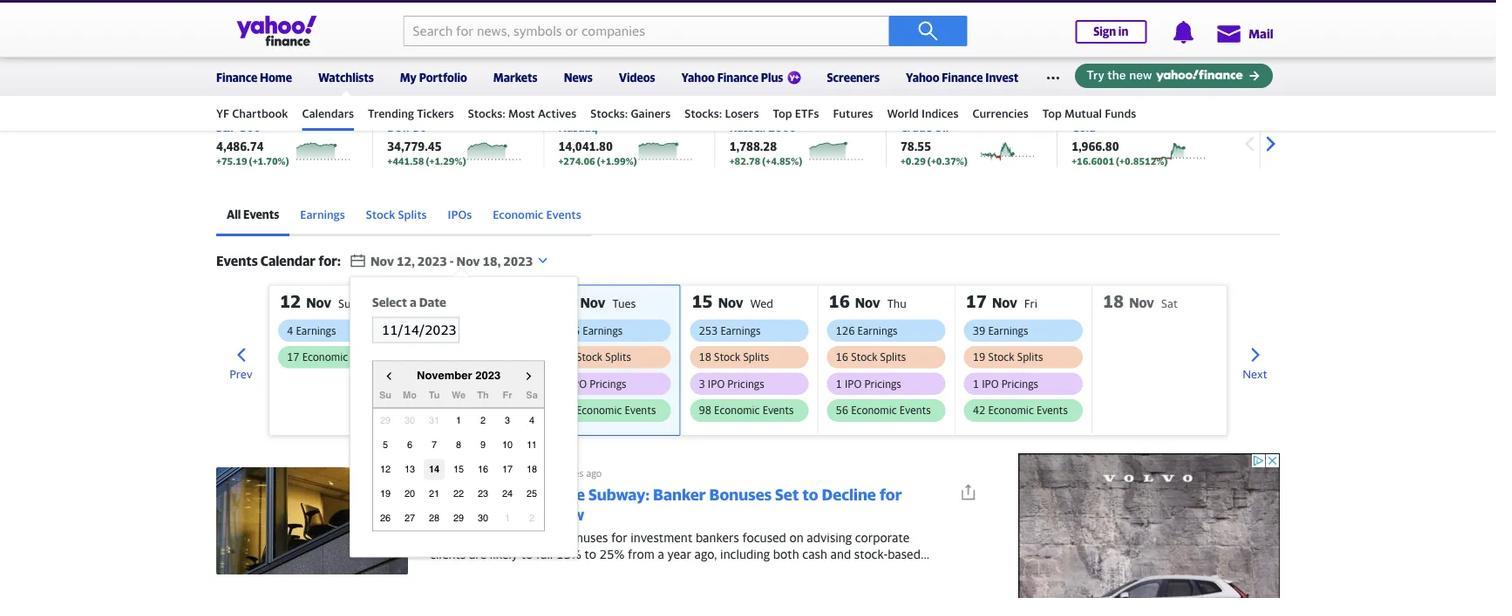 Task type: locate. For each thing, give the bounding box(es) containing it.
1 horizontal spatial minutes
[[1243, 100, 1280, 112]]

ipo for 16
[[845, 378, 862, 390]]

2 1 ipo pricings from the left
[[973, 378, 1038, 390]]

stock down 945 earnings
[[576, 351, 603, 363]]

street up 23
[[469, 468, 496, 479]]

19 down 12 button
[[380, 488, 391, 499]]

splits up the 34 economic events
[[468, 351, 494, 363]]

29 down 22 button
[[453, 513, 464, 524]]

19 inside button
[[380, 488, 391, 499]]

2023 left "-"
[[417, 254, 447, 268]]

pricings for 15
[[727, 378, 764, 390]]

events for 98 economic events
[[763, 404, 794, 416]]

1 ipo pricings for 16
[[836, 378, 901, 390]]

1 horizontal spatial 15
[[692, 291, 713, 312]]

pricings up 42 economic events
[[1001, 378, 1038, 390]]

finance for yahoo finance plus
[[717, 71, 759, 84]]

7
[[432, 440, 437, 450]]

ipo up 87
[[570, 378, 587, 390]]

splits up 12,
[[398, 207, 427, 221]]

ipo for 15
[[708, 378, 725, 390]]

nov up 398 earnings
[[443, 295, 468, 311]]

minutes right 53 on the right top
[[1243, 100, 1280, 112]]

13 button
[[399, 459, 420, 480]]

economic for 17 economic events
[[302, 351, 348, 363]]

earnings down 12 nov sun
[[296, 324, 336, 336]]

street
[[469, 468, 496, 479], [465, 485, 511, 504]]

17 up 39
[[966, 291, 987, 312]]

1 horizontal spatial 12
[[380, 464, 391, 475]]

splits for 15
[[743, 351, 769, 363]]

finance up yf
[[216, 71, 257, 84]]

events down 19 stock splits
[[1037, 404, 1068, 416]]

my
[[400, 71, 417, 84]]

18 for 18 stock splits
[[699, 351, 711, 363]]

events up su
[[351, 351, 382, 363]]

1 vertical spatial 11
[[527, 440, 537, 450]]

34 economic events
[[424, 378, 519, 390]]

next image
[[1257, 131, 1283, 157]]

0 horizontal spatial 2
[[480, 415, 486, 426]]

2 top from the left
[[1043, 106, 1062, 120]]

20 button
[[399, 484, 420, 504]]

2 vertical spatial in
[[523, 505, 537, 524]]

stocks: left losers
[[685, 106, 722, 120]]

splits down 39 earnings
[[1017, 351, 1043, 363]]

2 ipo from the left
[[708, 378, 725, 390]]

finance for yahoo finance invest
[[942, 71, 983, 84]]

1 horizontal spatial 19
[[973, 351, 986, 363]]

ipo up 98
[[708, 378, 725, 390]]

87 economic events
[[561, 404, 656, 416]]

27 down 20 button
[[405, 513, 415, 524]]

2000
[[768, 121, 796, 134]]

18 for 18
[[527, 464, 537, 475]]

stock for 14
[[576, 351, 603, 363]]

5 right •
[[541, 468, 546, 479]]

s&p 500 link
[[216, 121, 261, 134]]

2023 right 18,
[[503, 254, 533, 268]]

stock splits
[[366, 207, 427, 221]]

tab list
[[216, 195, 1280, 236]]

14
[[554, 291, 575, 312], [429, 464, 440, 475]]

wall
[[448, 468, 467, 479], [430, 485, 462, 504]]

1 horizontal spatial a
[[540, 505, 549, 524]]

in down 25 button
[[523, 505, 537, 524]]

18 left sat
[[1103, 291, 1124, 312]]

stock down 39 earnings
[[988, 351, 1015, 363]]

0 vertical spatial 18
[[1103, 291, 1124, 312]]

pricings up 87 economic events
[[590, 378, 626, 390]]

1,966.80
[[1072, 140, 1119, 153]]

events for 87 economic events
[[625, 404, 656, 416]]

0 vertical spatial a
[[410, 295, 417, 309]]

crude
[[901, 121, 932, 134]]

nov up 4 earnings
[[306, 295, 331, 311]]

5 left 6
[[383, 440, 388, 450]]

0 vertical spatial 19
[[973, 351, 986, 363]]

stocks:
[[468, 106, 506, 120], [590, 106, 628, 120], [685, 106, 722, 120]]

2 pricings from the left
[[727, 378, 764, 390]]

nov left 12,
[[371, 254, 394, 268]]

3 for 3
[[505, 415, 510, 426]]

1 horizontal spatial stocks:
[[590, 106, 628, 120]]

pricings
[[590, 378, 626, 390], [727, 378, 764, 390], [864, 378, 901, 390], [1001, 378, 1038, 390]]

1 top from the left
[[773, 106, 792, 120]]

nov inside 16 nov thu
[[855, 295, 880, 311]]

street up 30 button
[[465, 485, 511, 504]]

19 for 19 stock splits
[[973, 351, 986, 363]]

13 down 6 button
[[405, 464, 415, 475]]

25 button
[[521, 484, 542, 504]]

3 inside button
[[505, 415, 510, 426]]

calendars
[[302, 106, 354, 120]]

27 for 27 stock splits
[[561, 351, 574, 363]]

crude oil 78.55 +0.29 (+0.37%)
[[901, 121, 968, 167]]

nov inside 12 nov sun
[[306, 295, 331, 311]]

34
[[424, 378, 437, 390]]

1 vertical spatial 17
[[287, 351, 300, 363]]

945
[[561, 324, 580, 336]]

screeners
[[827, 71, 880, 84]]

18 down 11 "button"
[[527, 464, 537, 475]]

18 stock splits
[[699, 351, 769, 363]]

16 for 16
[[478, 464, 488, 475]]

a left "date"
[[410, 295, 417, 309]]

1 horizontal spatial 3
[[699, 378, 705, 390]]

30 left 31
[[405, 415, 415, 426]]

navigation containing finance home
[[0, 55, 1496, 131]]

2 yahoo from the left
[[906, 71, 939, 84]]

splits up 'ipo pricings' link on the left bottom
[[605, 351, 631, 363]]

11 for 11 stock splits
[[424, 351, 437, 363]]

0 horizontal spatial 27
[[405, 513, 415, 524]]

stock down 253 earnings
[[714, 351, 741, 363]]

15
[[692, 291, 713, 312], [453, 464, 464, 475]]

stock inside 'link'
[[366, 207, 395, 221]]

2 horizontal spatial finance
[[942, 71, 983, 84]]

1 vertical spatial wall
[[430, 485, 462, 504]]

2 vertical spatial 30
[[478, 513, 488, 524]]

18 for 18 nov sat
[[1103, 291, 1124, 312]]

0 vertical spatial 11
[[424, 351, 437, 363]]

(+4.85%)
[[762, 155, 802, 167]]

in right sign at right top
[[1119, 25, 1129, 38]]

2 horizontal spatial in
[[1187, 100, 1196, 112]]

30 down 23 button
[[478, 513, 488, 524]]

nov for 12
[[306, 295, 331, 311]]

events for 34 economic events
[[488, 378, 519, 390]]

sign in
[[1094, 25, 1129, 38]]

0 vertical spatial 2
[[480, 415, 486, 426]]

splits for 16
[[880, 351, 906, 363]]

economic for 98 economic events
[[714, 404, 760, 416]]

yahoo finance plus
[[681, 71, 783, 84]]

15 up 253
[[692, 291, 713, 312]]

wall street takes the subway: banker bonuses set to decline for second year in a row
[[430, 485, 902, 524]]

27 down the 945
[[561, 351, 574, 363]]

1 vertical spatial 29
[[453, 513, 464, 524]]

13 for 13 nov
[[417, 291, 438, 312]]

search image
[[918, 20, 939, 41]]

mo
[[403, 390, 417, 401]]

nov inside 18 nov sat
[[1129, 295, 1154, 311]]

2 finance from the left
[[717, 71, 759, 84]]

ipo pricings link
[[552, 373, 671, 395]]

3 up the 10
[[505, 415, 510, 426]]

pricings inside 'ipo pricings' link
[[590, 378, 626, 390]]

2 vertical spatial 16
[[478, 464, 488, 475]]

for
[[879, 485, 902, 504]]

1 vertical spatial 13
[[405, 464, 415, 475]]

10 button
[[497, 435, 518, 456]]

0 vertical spatial 15
[[692, 291, 713, 312]]

1 vertical spatial 18
[[699, 351, 711, 363]]

the wall street journal • 5 minutes ago
[[430, 468, 602, 479]]

finance left invest
[[942, 71, 983, 84]]

november 2023
[[417, 369, 501, 382]]

0 vertical spatial 27
[[561, 351, 574, 363]]

0 vertical spatial 16
[[829, 291, 850, 312]]

try the new yahoo finance image
[[1075, 64, 1273, 88]]

30 inside dow 30 34,779.45 +441.58 (+1.29%)
[[413, 121, 427, 134]]

1 vertical spatial minutes
[[549, 468, 584, 479]]

russell 2000 link
[[730, 121, 796, 134]]

stock splits link
[[356, 195, 437, 236]]

u.s. markets close in 1 hour 53 minutes
[[1104, 100, 1280, 112]]

1 vertical spatial a
[[540, 505, 549, 524]]

12 up 4 earnings
[[280, 291, 301, 312]]

events down 'ipo pricings' link on the left bottom
[[625, 404, 656, 416]]

events left 42
[[900, 404, 931, 416]]

13 inside button
[[405, 464, 415, 475]]

earnings up 18 stock splits at bottom
[[721, 324, 761, 336]]

splits down 126 earnings
[[880, 351, 906, 363]]

17 button
[[497, 459, 518, 480]]

2 button
[[473, 410, 494, 431]]

economic for 56 economic events
[[851, 404, 897, 416]]

11 down 4 button
[[527, 440, 537, 450]]

27 for 27
[[405, 513, 415, 524]]

yahoo finance invest link
[[906, 59, 1019, 92]]

15 inside button
[[453, 464, 464, 475]]

1 horizontal spatial yahoo
[[906, 71, 939, 84]]

8
[[456, 440, 461, 450]]

14 for 14
[[429, 464, 440, 475]]

stocks: left most
[[468, 106, 506, 120]]

top left mutual
[[1043, 106, 1062, 120]]

top up 2000
[[773, 106, 792, 120]]

earnings up 16 stock splits
[[858, 324, 898, 336]]

13
[[417, 291, 438, 312], [405, 464, 415, 475]]

30 button
[[473, 508, 494, 529]]

ipo up 56
[[845, 378, 862, 390]]

15 right the
[[453, 464, 464, 475]]

finance left 'plus'
[[717, 71, 759, 84]]

0 vertical spatial 13
[[417, 291, 438, 312]]

nov for 15
[[718, 295, 743, 311]]

yahoo inside yahoo finance plus link
[[681, 71, 715, 84]]

yahoo for yahoo finance plus
[[681, 71, 715, 84]]

2 horizontal spatial stocks:
[[685, 106, 722, 120]]

1 horizontal spatial 11
[[527, 440, 537, 450]]

earnings up for:
[[300, 207, 345, 221]]

14 up the 945
[[554, 291, 575, 312]]

11 inside "button"
[[527, 440, 537, 450]]

pricings up 56 economic events
[[864, 378, 901, 390]]

1 horizontal spatial 5
[[541, 468, 546, 479]]

19 down 39
[[973, 351, 986, 363]]

stocks: for stocks: losers
[[685, 106, 722, 120]]

13 for 13
[[405, 464, 415, 475]]

0 horizontal spatial 17
[[287, 351, 300, 363]]

17 for 17 nov fri
[[966, 291, 987, 312]]

events down 3 ipo pricings
[[763, 404, 794, 416]]

yf chartbook link
[[216, 99, 288, 128]]

1 vertical spatial 15
[[453, 464, 464, 475]]

journal
[[498, 468, 530, 479]]

0 horizontal spatial finance
[[216, 71, 257, 84]]

nov up 945 earnings
[[580, 295, 605, 311]]

etfs
[[795, 106, 819, 120]]

1 horizontal spatial top
[[1043, 106, 1062, 120]]

nov inside 13 nov
[[443, 295, 468, 311]]

yahoo up the stocks: losers
[[681, 71, 715, 84]]

17 for 17 economic events
[[287, 351, 300, 363]]

earnings up 11 stock splits
[[446, 324, 486, 336]]

16 inside button
[[478, 464, 488, 475]]

27
[[561, 351, 574, 363], [405, 513, 415, 524]]

year
[[487, 505, 520, 524]]

4 right 3 button
[[529, 415, 535, 426]]

0 vertical spatial 3
[[699, 378, 705, 390]]

12 inside button
[[380, 464, 391, 475]]

3 stocks: from the left
[[685, 106, 722, 120]]

all events link
[[216, 195, 290, 236]]

stocks: up nasdaq 14,041.80 +274.06 (+1.99%)
[[590, 106, 628, 120]]

0 vertical spatial wall
[[448, 468, 467, 479]]

2 inside 2 button
[[480, 415, 486, 426]]

0 horizontal spatial 4
[[287, 324, 293, 336]]

stocks: losers
[[685, 106, 759, 120]]

3 ipo from the left
[[845, 378, 862, 390]]

tab list containing all events
[[216, 195, 1280, 236]]

0 vertical spatial 30
[[413, 121, 427, 134]]

top for top etfs
[[773, 106, 792, 120]]

0 vertical spatial 5
[[383, 440, 388, 450]]

1 horizontal spatial 1 ipo pricings
[[973, 378, 1038, 390]]

mail
[[1249, 27, 1273, 41]]

1 horizontal spatial 17
[[502, 464, 513, 475]]

1 vertical spatial in
[[1187, 100, 1196, 112]]

1 pricings from the left
[[590, 378, 626, 390]]

17 down 4 earnings
[[287, 351, 300, 363]]

0 vertical spatial 29
[[380, 415, 391, 426]]

events for 42 economic events
[[1037, 404, 1068, 416]]

stock right earnings link
[[366, 207, 395, 221]]

0 horizontal spatial 29
[[380, 415, 391, 426]]

next
[[1243, 368, 1268, 381]]

finance home link
[[216, 59, 292, 92]]

0 horizontal spatial 12
[[280, 291, 301, 312]]

second
[[430, 505, 483, 524]]

navigation
[[0, 55, 1496, 131]]

1 vertical spatial 16
[[836, 351, 848, 363]]

0 horizontal spatial 14
[[429, 464, 440, 475]]

1 horizontal spatial 29
[[453, 513, 464, 524]]

1 vertical spatial 3
[[505, 415, 510, 426]]

date
[[419, 295, 446, 309]]

1 up 56
[[836, 378, 842, 390]]

ipo for 17
[[982, 378, 999, 390]]

minutes
[[1243, 100, 1280, 112], [549, 468, 584, 479]]

1 horizontal spatial 2023
[[475, 369, 501, 382]]

nov up 253 earnings
[[718, 295, 743, 311]]

top for top mutual funds
[[1043, 106, 1062, 120]]

4 for 4
[[529, 415, 535, 426]]

nov inside the 15 nov wed
[[718, 295, 743, 311]]

2 vertical spatial 17
[[502, 464, 513, 475]]

stock for 17
[[988, 351, 1015, 363]]

16 down 126
[[836, 351, 848, 363]]

1 vertical spatial street
[[465, 485, 511, 504]]

1 ipo pricings down 16 stock splits
[[836, 378, 901, 390]]

tickers
[[417, 106, 454, 120]]

9 button
[[473, 435, 494, 456]]

2023 up th
[[475, 369, 501, 382]]

stocks: gainers link
[[590, 99, 671, 128]]

4
[[287, 324, 293, 336], [529, 415, 535, 426]]

splits for 17
[[1017, 351, 1043, 363]]

31
[[429, 415, 440, 426]]

earnings for 14
[[583, 324, 623, 336]]

1 vertical spatial 2
[[529, 513, 535, 524]]

16 down 9 button
[[478, 464, 488, 475]]

0 vertical spatial 4
[[287, 324, 293, 336]]

1 yahoo from the left
[[681, 71, 715, 84]]

0 vertical spatial 17
[[966, 291, 987, 312]]

pricings up 98 economic events
[[727, 378, 764, 390]]

nasdaq link
[[558, 121, 598, 134]]

mm/dd/yyyy text field
[[372, 317, 460, 343]]

a down takes
[[540, 505, 549, 524]]

1 vertical spatial 4
[[529, 415, 535, 426]]

27 stock splits
[[561, 351, 631, 363]]

18 inside button
[[527, 464, 537, 475]]

30 down trending tickers
[[413, 121, 427, 134]]

0 horizontal spatial stocks:
[[468, 106, 506, 120]]

events for 56 economic events
[[900, 404, 931, 416]]

14 nov tues
[[554, 291, 636, 312]]

nov inside '14 nov tues'
[[580, 295, 605, 311]]

splits up 3 ipo pricings
[[743, 351, 769, 363]]

portfolio
[[419, 71, 467, 84]]

1 vertical spatial 14
[[429, 464, 440, 475]]

500
[[240, 121, 261, 134]]

17 inside button
[[502, 464, 513, 475]]

4 inside button
[[529, 415, 535, 426]]

0 horizontal spatial 3
[[505, 415, 510, 426]]

11 up november
[[424, 351, 437, 363]]

yahoo finance plus link
[[681, 59, 801, 96]]

wall up second
[[430, 485, 462, 504]]

0 horizontal spatial 18
[[527, 464, 537, 475]]

russell 2000 1,788.28 +82.78 (+4.85%)
[[730, 121, 802, 167]]

4 down 12 nov sun
[[287, 324, 293, 336]]

a inside wall street takes the subway: banker bonuses set to decline for second year in a row
[[540, 505, 549, 524]]

select a date
[[372, 295, 446, 309]]

16 up 126
[[829, 291, 850, 312]]

1 ipo pricings down 19 stock splits
[[973, 378, 1038, 390]]

1 vertical spatial 12
[[380, 464, 391, 475]]

0 horizontal spatial 1 ipo pricings
[[836, 378, 901, 390]]

1 vertical spatial 27
[[405, 513, 415, 524]]

yahoo inside yahoo finance invest link
[[906, 71, 939, 84]]

2 horizontal spatial 17
[[966, 291, 987, 312]]

1 1 ipo pricings from the left
[[836, 378, 901, 390]]

2 horizontal spatial 18
[[1103, 291, 1124, 312]]

splits inside 'link'
[[398, 207, 427, 221]]

1 horizontal spatial 14
[[554, 291, 575, 312]]

4 pricings from the left
[[1001, 378, 1038, 390]]

0 vertical spatial 12
[[280, 291, 301, 312]]

0 horizontal spatial minutes
[[549, 468, 584, 479]]

1 horizontal spatial 13
[[417, 291, 438, 312]]

3 finance from the left
[[942, 71, 983, 84]]

1 vertical spatial 5
[[541, 468, 546, 479]]

0 horizontal spatial a
[[410, 295, 417, 309]]

4,486.74
[[216, 140, 264, 153]]

advertisement region
[[325, 0, 1171, 83], [1018, 453, 1280, 598]]

1 finance from the left
[[216, 71, 257, 84]]

2 down takes
[[529, 513, 535, 524]]

1 horizontal spatial 18
[[699, 351, 711, 363]]

27 inside button
[[405, 513, 415, 524]]

1 vertical spatial 19
[[380, 488, 391, 499]]

0 horizontal spatial 5
[[383, 440, 388, 450]]

1 horizontal spatial 4
[[529, 415, 535, 426]]

earnings up 19 stock splits
[[988, 324, 1028, 336]]

4 ipo from the left
[[982, 378, 999, 390]]

14 down the 7 button
[[429, 464, 440, 475]]

13 up 398
[[417, 291, 438, 312]]

0 horizontal spatial in
[[523, 505, 537, 524]]

0 horizontal spatial yahoo
[[681, 71, 715, 84]]

1 horizontal spatial in
[[1119, 25, 1129, 38]]

29 up 5 button
[[380, 415, 391, 426]]

stock down 126 earnings
[[851, 351, 878, 363]]

1 left hour
[[1198, 100, 1204, 112]]

0 horizontal spatial top
[[773, 106, 792, 120]]

decline
[[822, 485, 876, 504]]

takes
[[515, 485, 557, 504]]

events down "all"
[[216, 253, 258, 268]]

0 horizontal spatial 11
[[424, 351, 437, 363]]

17 down 10 button
[[502, 464, 513, 475]]

1 stocks: from the left
[[468, 106, 506, 120]]

2 stocks: from the left
[[590, 106, 628, 120]]

3 pricings from the left
[[864, 378, 901, 390]]

yahoo up world indices
[[906, 71, 939, 84]]

0 horizontal spatial 15
[[453, 464, 464, 475]]

25
[[527, 488, 537, 499]]

1 horizontal spatial 27
[[561, 351, 574, 363]]

34,779.45
[[387, 140, 442, 153]]

1 horizontal spatial finance
[[717, 71, 759, 84]]

0 vertical spatial 14
[[554, 291, 575, 312]]

news link
[[564, 59, 593, 92]]

14 button
[[424, 459, 445, 480]]

13 nov
[[417, 291, 468, 312]]

minutes up the
[[549, 468, 584, 479]]

14,041.80
[[558, 140, 613, 153]]

10
[[502, 440, 513, 450]]

wall right the
[[448, 468, 467, 479]]

nov inside 17 nov fri
[[992, 295, 1017, 311]]

ipo
[[570, 378, 587, 390], [708, 378, 725, 390], [845, 378, 862, 390], [982, 378, 999, 390]]

splits for 14
[[605, 351, 631, 363]]

street inside wall street takes the subway: banker bonuses set to decline for second year in a row
[[465, 485, 511, 504]]

12 for 12 nov sun
[[280, 291, 301, 312]]

nov up 126 earnings
[[855, 295, 880, 311]]

0 vertical spatial in
[[1119, 25, 1129, 38]]

the
[[430, 468, 446, 479]]

economic for 34 economic events
[[439, 378, 485, 390]]

nov left fri at the right of the page
[[992, 295, 1017, 311]]

0 horizontal spatial 19
[[380, 488, 391, 499]]

14 inside button
[[429, 464, 440, 475]]

3 up 98
[[699, 378, 705, 390]]

events for 17 economic events
[[351, 351, 382, 363]]

0 horizontal spatial 13
[[405, 464, 415, 475]]

4 for 4 earnings
[[287, 324, 293, 336]]



Task type: vqa. For each thing, say whether or not it's contained in the screenshot.
'RECENTLY VIEWED' link
no



Task type: describe. For each thing, give the bounding box(es) containing it.
fr
[[503, 390, 512, 401]]

0 vertical spatial street
[[469, 468, 496, 479]]

(+0.37%)
[[928, 155, 968, 167]]

s&p 500 4,486.74 +75.19 (+1.70%)
[[216, 121, 289, 167]]

1 ipo pricings for 17
[[973, 378, 1038, 390]]

26 button
[[375, 508, 396, 529]]

earnings for 12
[[296, 324, 336, 336]]

futures link
[[833, 99, 873, 128]]

5 inside button
[[383, 440, 388, 450]]

top etfs link
[[773, 99, 819, 128]]

ipo pricings
[[570, 378, 626, 390]]

16 for 16 stock splits
[[836, 351, 848, 363]]

26
[[380, 513, 391, 524]]

russell
[[730, 121, 766, 134]]

12 for 12
[[380, 464, 391, 475]]

39
[[973, 324, 986, 336]]

17 economic events
[[287, 351, 382, 363]]

sun
[[338, 297, 357, 310]]

98
[[699, 404, 711, 416]]

126
[[836, 324, 855, 336]]

1 up 42
[[973, 378, 979, 390]]

8 button
[[448, 435, 469, 456]]

events down +274.06
[[546, 207, 581, 221]]

gold
[[1072, 121, 1096, 134]]

56 economic events
[[836, 404, 931, 416]]

19 stock splits
[[973, 351, 1043, 363]]

news
[[564, 71, 593, 84]]

actives
[[538, 106, 577, 120]]

0 vertical spatial advertisement region
[[325, 0, 1171, 83]]

economic inside tab list
[[493, 207, 543, 221]]

12,
[[397, 254, 415, 268]]

98 economic events
[[699, 404, 794, 416]]

53
[[1229, 100, 1241, 112]]

3 ipo pricings
[[699, 378, 764, 390]]

world indices link
[[887, 99, 959, 128]]

28 button
[[424, 508, 445, 529]]

crude oil link
[[901, 121, 949, 134]]

29 inside button
[[453, 513, 464, 524]]

trending tickers link
[[368, 99, 454, 128]]

398 earnings
[[424, 324, 486, 336]]

select
[[372, 295, 407, 309]]

all events
[[227, 207, 279, 221]]

top mutual funds link
[[1043, 99, 1136, 128]]

markets link
[[493, 59, 538, 92]]

253
[[699, 324, 718, 336]]

nov for 16
[[855, 295, 880, 311]]

0 vertical spatial minutes
[[1243, 100, 1280, 112]]

screeners link
[[827, 59, 880, 92]]

stocks: most actives
[[468, 106, 577, 120]]

ipos
[[448, 207, 472, 221]]

pricings for 17
[[1001, 378, 1038, 390]]

2 horizontal spatial 2023
[[503, 254, 533, 268]]

stocks: losers link
[[685, 99, 759, 128]]

earnings for 13
[[446, 324, 486, 336]]

calendars link
[[302, 99, 354, 128]]

18 nov sat
[[1103, 291, 1178, 312]]

5 button
[[375, 435, 396, 456]]

notifications image
[[1172, 21, 1195, 44]]

15 for 15 nov wed
[[692, 291, 713, 312]]

sat
[[1161, 297, 1178, 310]]

stocks: most actives link
[[468, 99, 577, 128]]

tues
[[612, 297, 636, 310]]

1 vertical spatial advertisement region
[[1018, 453, 1280, 598]]

in inside wall street takes the subway: banker bonuses set to decline for second year in a row
[[523, 505, 537, 524]]

gainers
[[631, 106, 671, 120]]

11 for 11
[[527, 440, 537, 450]]

22 button
[[448, 484, 469, 504]]

12 nov sun
[[280, 291, 357, 312]]

nov right "-"
[[457, 254, 480, 268]]

1 down 24 button
[[505, 513, 510, 524]]

earnings for 16
[[858, 324, 898, 336]]

3 for 3 ipo pricings
[[699, 378, 705, 390]]

premium yahoo finance logo image
[[788, 71, 801, 84]]

subway:
[[589, 485, 650, 504]]

my portfolio
[[400, 71, 467, 84]]

top etfs
[[773, 106, 819, 120]]

social media share article menu image
[[959, 483, 977, 500]]

nov for 17
[[992, 295, 1017, 311]]

nov for 13
[[443, 295, 468, 311]]

0 horizontal spatial 2023
[[417, 254, 447, 268]]

watchlists link
[[318, 59, 374, 96]]

previous image
[[1236, 131, 1263, 157]]

my portfolio link
[[400, 59, 467, 92]]

1,788.28
[[730, 140, 777, 153]]

Search for news, symbols or companies text field
[[403, 16, 889, 46]]

yahoo for yahoo finance invest
[[906, 71, 939, 84]]

wall inside wall street takes the subway: banker bonuses set to decline for second year in a row
[[430, 485, 462, 504]]

(+1.99%)
[[597, 155, 637, 167]]

7 button
[[424, 435, 445, 456]]

th
[[477, 390, 489, 401]]

events calendar for:
[[216, 253, 341, 268]]

(+1.29%)
[[426, 155, 466, 167]]

earnings inside tab list
[[300, 207, 345, 221]]

1 vertical spatial 30
[[405, 415, 415, 426]]

945 earnings
[[561, 324, 623, 336]]

nov for 18
[[1129, 295, 1154, 311]]

earnings for 15
[[721, 324, 761, 336]]

1 ipo from the left
[[570, 378, 587, 390]]

stocks: for stocks: most actives
[[468, 106, 506, 120]]

+82.78
[[730, 155, 761, 167]]

pricings for 16
[[864, 378, 901, 390]]

economic for 42 economic events
[[988, 404, 1034, 416]]

trending
[[368, 106, 414, 120]]

21 button
[[424, 484, 445, 504]]

wall street takes the subway: banker bonuses set to decline for second year in a row link
[[216, 453, 984, 587]]

+441.58
[[387, 155, 424, 167]]

16 for 16 nov thu
[[829, 291, 850, 312]]

splits for 13
[[468, 351, 494, 363]]

bonuses
[[709, 485, 772, 504]]

videos link
[[619, 59, 655, 92]]

12 button
[[375, 459, 396, 480]]

stocks: for stocks: gainers
[[590, 106, 628, 120]]

17 for 17
[[502, 464, 513, 475]]

1 horizontal spatial 2
[[529, 513, 535, 524]]

stock for 16
[[851, 351, 878, 363]]

11 stock splits
[[424, 351, 494, 363]]

30 inside button
[[478, 513, 488, 524]]

events right "all"
[[243, 207, 279, 221]]

mail link
[[1216, 17, 1273, 49]]

yf
[[216, 106, 229, 120]]

sign
[[1094, 25, 1116, 38]]

economic for 87 economic events
[[576, 404, 622, 416]]

ago
[[586, 468, 602, 479]]

16 button
[[473, 459, 494, 480]]

stock for 15
[[714, 351, 741, 363]]

1 inside button
[[456, 415, 461, 426]]

calendar
[[261, 253, 316, 268]]

earnings for 17
[[988, 324, 1028, 336]]

15 for 15
[[453, 464, 464, 475]]

su
[[379, 390, 392, 401]]

nasdaq
[[558, 121, 598, 134]]

42
[[973, 404, 986, 416]]

all
[[227, 207, 241, 221]]

14 for 14 nov tues
[[554, 291, 575, 312]]

prev link
[[216, 337, 266, 387]]

nov for 14
[[580, 295, 605, 311]]

stock for 13
[[439, 351, 466, 363]]

ipos link
[[437, 195, 482, 236]]

19 for 19
[[380, 488, 391, 499]]

398
[[424, 324, 443, 336]]



